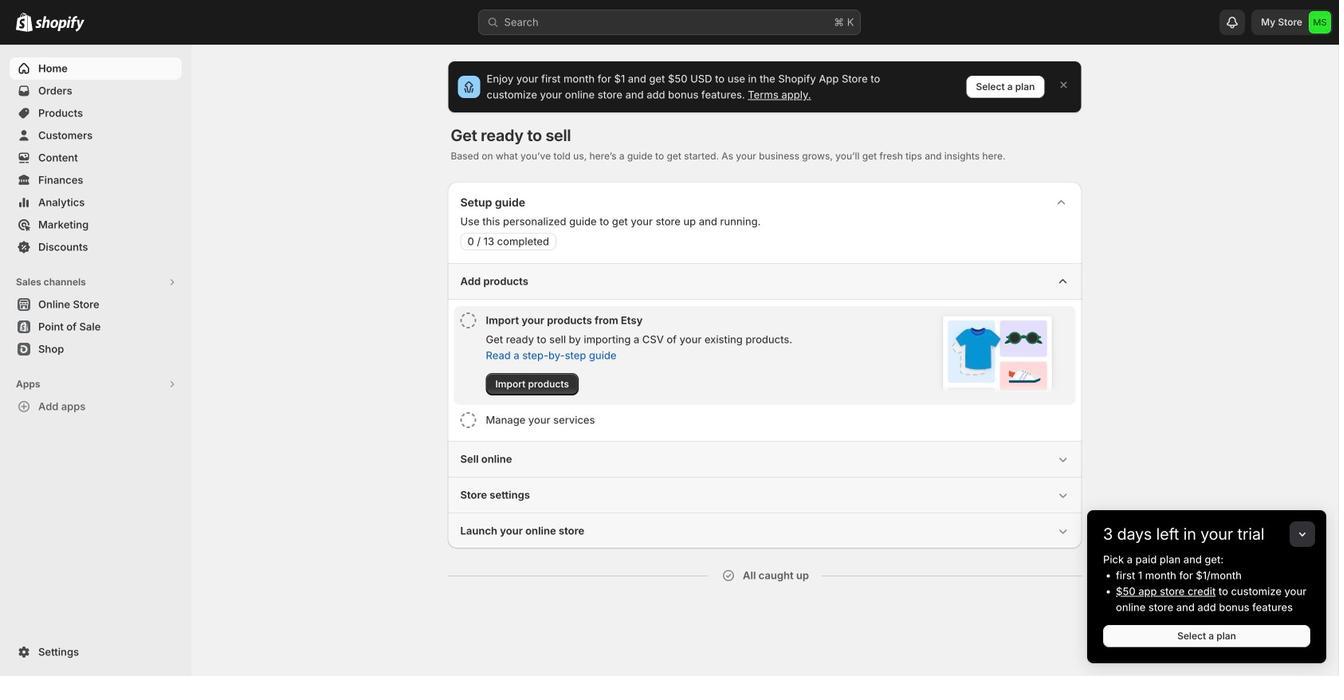 Task type: locate. For each thing, give the bounding box(es) containing it.
shopify image
[[35, 16, 85, 32]]

mark import your products from etsy as done image
[[461, 313, 476, 329]]

my store image
[[1309, 11, 1332, 33]]

manage your services group
[[454, 406, 1076, 435]]

add products group
[[448, 263, 1083, 441]]

setup guide region
[[448, 182, 1083, 549]]



Task type: vqa. For each thing, say whether or not it's contained in the screenshot.
the right To
no



Task type: describe. For each thing, give the bounding box(es) containing it.
guide categories group
[[448, 263, 1083, 549]]

shopify image
[[16, 13, 33, 32]]

import your products from etsy group
[[454, 306, 1076, 405]]

mark manage your services as done image
[[461, 412, 476, 428]]



